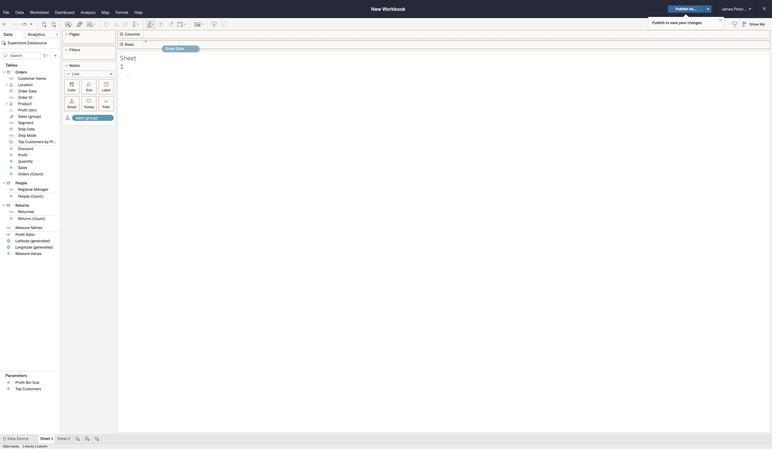 Task type: locate. For each thing, give the bounding box(es) containing it.
(generated)
[[30, 239, 50, 243], [33, 246, 53, 250]]

size up tooltip
[[86, 88, 92, 92]]

data down undo image
[[4, 32, 12, 37]]

measure
[[15, 226, 30, 230], [15, 252, 30, 256]]

order up product
[[18, 96, 28, 100]]

order date
[[18, 89, 37, 94]]

1 horizontal spatial sheet 1
[[120, 54, 138, 71]]

date up id
[[29, 89, 37, 94]]

orders up the customer
[[15, 70, 27, 75]]

as...
[[689, 7, 697, 11]]

superstore datasource
[[8, 41, 47, 45]]

2 vertical spatial (count)
[[32, 217, 45, 221]]

sheet left 2
[[57, 437, 67, 441]]

ship for ship date
[[18, 127, 26, 132]]

order id
[[18, 96, 32, 100]]

ratio
[[26, 233, 35, 237]]

0 vertical spatial size
[[86, 88, 92, 92]]

1 vertical spatial sheet 1
[[40, 437, 53, 441]]

(generated) for longitude (generated)
[[33, 246, 53, 250]]

0 vertical spatial returns
[[15, 204, 29, 208]]

sales (group)
[[18, 115, 41, 119], [75, 116, 98, 120]]

1 horizontal spatial (group)
[[85, 116, 98, 120]]

orders
[[15, 70, 27, 75], [18, 172, 29, 176]]

0 vertical spatial measure
[[15, 226, 30, 230]]

1 vertical spatial people
[[18, 195, 29, 199]]

replay animation image
[[21, 21, 27, 27], [30, 22, 33, 26]]

segment
[[18, 121, 34, 125]]

1 vertical spatial order
[[18, 96, 28, 100]]

0 vertical spatial (generated)
[[30, 239, 50, 243]]

sales (group) down tooltip
[[75, 116, 98, 120]]

1 up the marks. press enter to open the view data window.. use arrow keys to navigate data visualization elements. image
[[120, 62, 124, 71]]

row
[[25, 445, 30, 449]]

by for 1
[[31, 445, 34, 449]]

data source
[[8, 437, 28, 441]]

1 vertical spatial measure
[[15, 252, 30, 256]]

1 vertical spatial (count)
[[30, 195, 43, 199]]

id
[[29, 96, 32, 100]]

orders for orders
[[15, 70, 27, 75]]

0 horizontal spatial sales (group)
[[18, 115, 41, 119]]

1
[[120, 62, 124, 71], [51, 437, 53, 441], [23, 445, 24, 449], [35, 445, 36, 449]]

show/hide cards image
[[194, 21, 204, 27]]

totals image
[[132, 21, 140, 27]]

0 vertical spatial date
[[29, 89, 37, 94]]

profit for profit
[[18, 153, 28, 157]]

top
[[18, 140, 24, 144], [15, 387, 22, 392]]

0 vertical spatial (count)
[[30, 172, 43, 176]]

date up mode
[[27, 127, 35, 132]]

data up 6161 marks
[[8, 437, 16, 441]]

1 inside sheet 1
[[120, 62, 124, 71]]

measure up profit ratio
[[15, 226, 30, 230]]

publish as...
[[676, 7, 697, 11]]

(group) down (bin)
[[28, 115, 41, 119]]

replay animation image up "analytics"
[[30, 22, 33, 26]]

analytics
[[28, 32, 45, 37]]

ship mode
[[18, 134, 36, 138]]

0 vertical spatial ship
[[18, 127, 26, 132]]

show me
[[750, 22, 765, 27]]

top up discount
[[18, 140, 24, 144]]

data up redo image
[[15, 10, 24, 15]]

dashboard
[[55, 10, 75, 15]]

ship down segment
[[18, 127, 26, 132]]

2 order from the top
[[18, 96, 28, 100]]

1 row by 1 column
[[23, 445, 47, 449]]

ship for ship mode
[[18, 134, 26, 138]]

2 ship from the top
[[18, 134, 26, 138]]

(count)
[[30, 172, 43, 176], [30, 195, 43, 199], [32, 217, 45, 221]]

close image
[[718, 17, 724, 23]]

customers
[[25, 140, 44, 144], [22, 387, 41, 392]]

0 vertical spatial customers
[[25, 140, 44, 144]]

rows
[[125, 43, 134, 47]]

save
[[670, 21, 678, 25]]

customers down mode
[[25, 140, 44, 144]]

ship
[[18, 127, 26, 132], [18, 134, 26, 138]]

0 horizontal spatial sheet
[[40, 437, 50, 441]]

profit for profit bin size
[[15, 381, 25, 385]]

tables
[[5, 63, 17, 68]]

(count) up 'regional manager' in the left top of the page
[[30, 172, 43, 176]]

1 horizontal spatial by
[[45, 140, 49, 144]]

1 vertical spatial date
[[27, 127, 35, 132]]

sheet 1 up the marks. press enter to open the view data window.. use arrow keys to navigate data visualization elements. image
[[120, 54, 138, 71]]

people for people (count)
[[18, 195, 29, 199]]

0 horizontal spatial by
[[31, 445, 34, 449]]

6161
[[3, 445, 9, 449]]

publish left as...
[[676, 7, 688, 11]]

product
[[18, 102, 32, 106]]

duplicate image
[[77, 21, 83, 27]]

1 vertical spatial publish
[[652, 21, 665, 25]]

regional manager
[[18, 188, 49, 192]]

0 vertical spatial sheet 1
[[120, 54, 138, 71]]

customers for top customers
[[22, 387, 41, 392]]

orders down quantity
[[18, 172, 29, 176]]

0 horizontal spatial replay animation image
[[21, 21, 27, 27]]

show mark labels image
[[158, 21, 164, 27]]

0 vertical spatial publish
[[676, 7, 688, 11]]

0 vertical spatial order
[[18, 89, 28, 94]]

analysis
[[81, 10, 96, 15]]

map
[[102, 10, 109, 15]]

measure down longitude
[[15, 252, 30, 256]]

2 measure from the top
[[15, 252, 30, 256]]

publish for publish to save your changes
[[652, 21, 665, 25]]

(group)
[[28, 115, 41, 119], [85, 116, 98, 120]]

0 vertical spatial people
[[15, 181, 27, 186]]

2
[[68, 437, 70, 441]]

people
[[15, 181, 27, 186], [18, 195, 29, 199]]

publish left to
[[652, 21, 665, 25]]

order up order id
[[18, 89, 28, 94]]

profit for profit (bin)
[[18, 108, 28, 113]]

6161 marks
[[3, 445, 19, 449]]

ship down ship date
[[18, 134, 26, 138]]

worksheet
[[30, 10, 49, 15]]

0 horizontal spatial publish
[[652, 21, 665, 25]]

returns
[[15, 204, 29, 208], [18, 217, 31, 221]]

(count) up names
[[32, 217, 45, 221]]

sales (group) down profit (bin) in the top of the page
[[18, 115, 41, 119]]

columns
[[125, 32, 140, 37]]

top down the profit bin size
[[15, 387, 22, 392]]

(count) down 'regional manager' in the left top of the page
[[30, 195, 43, 199]]

format
[[116, 10, 128, 15]]

returns up returned
[[15, 204, 29, 208]]

0 vertical spatial top
[[18, 140, 24, 144]]

order
[[18, 89, 28, 94], [18, 96, 28, 100]]

sales down quantity
[[18, 166, 27, 170]]

date for order date
[[29, 89, 37, 94]]

1 measure from the top
[[15, 226, 30, 230]]

undo image
[[2, 21, 8, 27]]

data
[[15, 10, 24, 15], [4, 32, 12, 37], [8, 437, 16, 441]]

your
[[679, 21, 687, 25]]

1 vertical spatial top
[[15, 387, 22, 392]]

names
[[31, 226, 42, 230]]

by
[[45, 140, 49, 144], [31, 445, 34, 449]]

returns for returns
[[15, 204, 29, 208]]

sheet 1 up column
[[40, 437, 53, 441]]

sheet up column
[[40, 437, 50, 441]]

to use edit in desktop, save the workbook outside of personal space image
[[221, 21, 227, 27]]

0 vertical spatial by
[[45, 140, 49, 144]]

1 vertical spatial orders
[[18, 172, 29, 176]]

new workbook
[[371, 6, 406, 12]]

(count) for people (count)
[[30, 195, 43, 199]]

publish for publish as...
[[676, 7, 688, 11]]

peterson
[[734, 7, 750, 11]]

1 vertical spatial customers
[[22, 387, 41, 392]]

(generated) up longitude (generated) at the left of page
[[30, 239, 50, 243]]

people down regional
[[18, 195, 29, 199]]

date
[[29, 89, 37, 94], [27, 127, 35, 132]]

sheet down rows
[[120, 54, 137, 62]]

longitude (generated)
[[15, 246, 53, 250]]

discount
[[18, 147, 33, 151]]

top for top customers
[[15, 387, 22, 392]]

2 horizontal spatial sheet
[[120, 54, 137, 62]]

1 ship from the top
[[18, 127, 26, 132]]

customers down bin
[[22, 387, 41, 392]]

0 vertical spatial data
[[15, 10, 24, 15]]

returns down returned
[[18, 217, 31, 221]]

1 vertical spatial returns
[[18, 217, 31, 221]]

(group) down tooltip
[[85, 116, 98, 120]]

size
[[86, 88, 92, 92], [32, 381, 39, 385]]

replay animation image right redo image
[[21, 21, 27, 27]]

people up regional
[[15, 181, 27, 186]]

1 horizontal spatial publish
[[676, 7, 688, 11]]

(generated) up values
[[33, 246, 53, 250]]

size right bin
[[32, 381, 39, 385]]

0 vertical spatial orders
[[15, 70, 27, 75]]

sheet 1
[[120, 54, 138, 71], [40, 437, 53, 441]]

1 vertical spatial (generated)
[[33, 246, 53, 250]]

1 vertical spatial by
[[31, 445, 34, 449]]

1 order from the top
[[18, 89, 28, 94]]

customers for top customers by profit
[[25, 140, 44, 144]]

1 vertical spatial ship
[[18, 134, 26, 138]]

profit
[[18, 108, 28, 113], [50, 140, 59, 144], [18, 153, 28, 157], [15, 233, 25, 237], [15, 381, 25, 385]]

sheet
[[120, 54, 137, 62], [40, 437, 50, 441], [57, 437, 67, 441]]

0 horizontal spatial (group)
[[28, 115, 41, 119]]

0 horizontal spatial size
[[32, 381, 39, 385]]

publish inside button
[[676, 7, 688, 11]]

publish
[[676, 7, 688, 11], [652, 21, 665, 25]]



Task type: describe. For each thing, give the bounding box(es) containing it.
james peterson
[[722, 7, 750, 11]]

profit (bin)
[[18, 108, 37, 113]]

new
[[371, 6, 381, 12]]

path
[[103, 105, 110, 109]]

clear sheet image
[[86, 21, 96, 27]]

highlight image
[[147, 21, 154, 27]]

longitude
[[15, 246, 32, 250]]

me
[[760, 22, 765, 27]]

1 horizontal spatial sales (group)
[[75, 116, 98, 120]]

1 left the row
[[23, 445, 24, 449]]

pause auto updates image
[[51, 21, 57, 27]]

sort ascending image
[[113, 21, 119, 27]]

1 vertical spatial data
[[4, 32, 12, 37]]

quantity
[[18, 160, 33, 164]]

parameters
[[5, 374, 27, 378]]

(generated) for latitude (generated)
[[30, 239, 50, 243]]

1 left the "sheet 2"
[[51, 437, 53, 441]]

profit ratio
[[15, 233, 35, 237]]

publish to save your changes
[[652, 21, 702, 25]]

marks. press enter to open the view data window.. use arrow keys to navigate data visualization elements. image
[[119, 73, 137, 79]]

1 vertical spatial size
[[32, 381, 39, 385]]

measure names
[[15, 226, 42, 230]]

james
[[722, 7, 733, 11]]

pages
[[69, 32, 80, 37]]

order for order date
[[18, 89, 28, 94]]

sales up segment
[[18, 115, 27, 119]]

returned
[[18, 210, 34, 214]]

tooltip
[[84, 105, 94, 109]]

Search text field
[[2, 52, 41, 59]]

detail
[[67, 105, 76, 109]]

customer name
[[18, 77, 46, 81]]

orders (count)
[[18, 172, 43, 176]]

1 horizontal spatial size
[[86, 88, 92, 92]]

0 horizontal spatial sheet 1
[[40, 437, 53, 441]]

values
[[31, 252, 42, 256]]

1 horizontal spatial sheet
[[57, 437, 67, 441]]

location
[[18, 83, 33, 87]]

new worksheet image
[[65, 21, 73, 27]]

source
[[16, 437, 28, 441]]

collapse image
[[55, 33, 59, 37]]

(count) for returns (count)
[[32, 217, 45, 221]]

bin
[[26, 381, 31, 385]]

marks
[[69, 64, 80, 68]]

changes
[[688, 21, 702, 25]]

ship date
[[18, 127, 35, 132]]

fit image
[[177, 21, 187, 27]]

top customers
[[15, 387, 41, 392]]

measure for measure names
[[15, 226, 30, 230]]

workbook
[[382, 6, 406, 12]]

1 horizontal spatial replay animation image
[[30, 22, 33, 26]]

measure values
[[15, 252, 42, 256]]

data guide image
[[732, 21, 738, 27]]

publish as... button
[[668, 5, 704, 13]]

download image
[[211, 21, 218, 27]]

redo image
[[11, 21, 17, 27]]

profit for profit ratio
[[15, 233, 25, 237]]

measure for measure values
[[15, 252, 30, 256]]

returns for returns (count)
[[18, 217, 31, 221]]

datasource
[[27, 41, 47, 45]]

new data source image
[[41, 21, 47, 27]]

orders for orders (count)
[[18, 172, 29, 176]]

help
[[134, 10, 143, 15]]

returns (count)
[[18, 217, 45, 221]]

mode
[[27, 134, 36, 138]]

people for people
[[15, 181, 27, 186]]

show
[[750, 22, 759, 27]]

show me button
[[740, 20, 771, 29]]

(bin)
[[28, 108, 37, 113]]

latitude (generated)
[[15, 239, 50, 243]]

top for top customers by profit
[[18, 140, 24, 144]]

sheet 2
[[57, 437, 70, 441]]

swap rows and columns image
[[103, 21, 110, 27]]

top customers by profit
[[18, 140, 59, 144]]

date for ship date
[[27, 127, 35, 132]]

(count) for orders (count)
[[30, 172, 43, 176]]

to
[[666, 21, 670, 25]]

sort descending image
[[123, 21, 129, 27]]

label
[[102, 88, 110, 92]]

color
[[68, 88, 76, 92]]

profit bin size
[[15, 381, 39, 385]]

name
[[36, 77, 46, 81]]

customer
[[18, 77, 35, 81]]

superstore
[[8, 41, 26, 45]]

format workbook image
[[167, 21, 173, 27]]

1 left column
[[35, 445, 36, 449]]

order for order id
[[18, 96, 28, 100]]

regional
[[18, 188, 33, 192]]

people (count)
[[18, 195, 43, 199]]

column
[[37, 445, 47, 449]]

sheet inside sheet 1
[[120, 54, 137, 62]]

filters
[[69, 48, 80, 52]]

manager
[[34, 188, 49, 192]]

sales down detail
[[75, 116, 84, 120]]

2 vertical spatial data
[[8, 437, 16, 441]]

by for profit
[[45, 140, 49, 144]]

file
[[3, 10, 9, 15]]

latitude
[[15, 239, 29, 243]]

marks
[[10, 445, 19, 449]]



Task type: vqa. For each thing, say whether or not it's contained in the screenshot.
the bottom Learn
no



